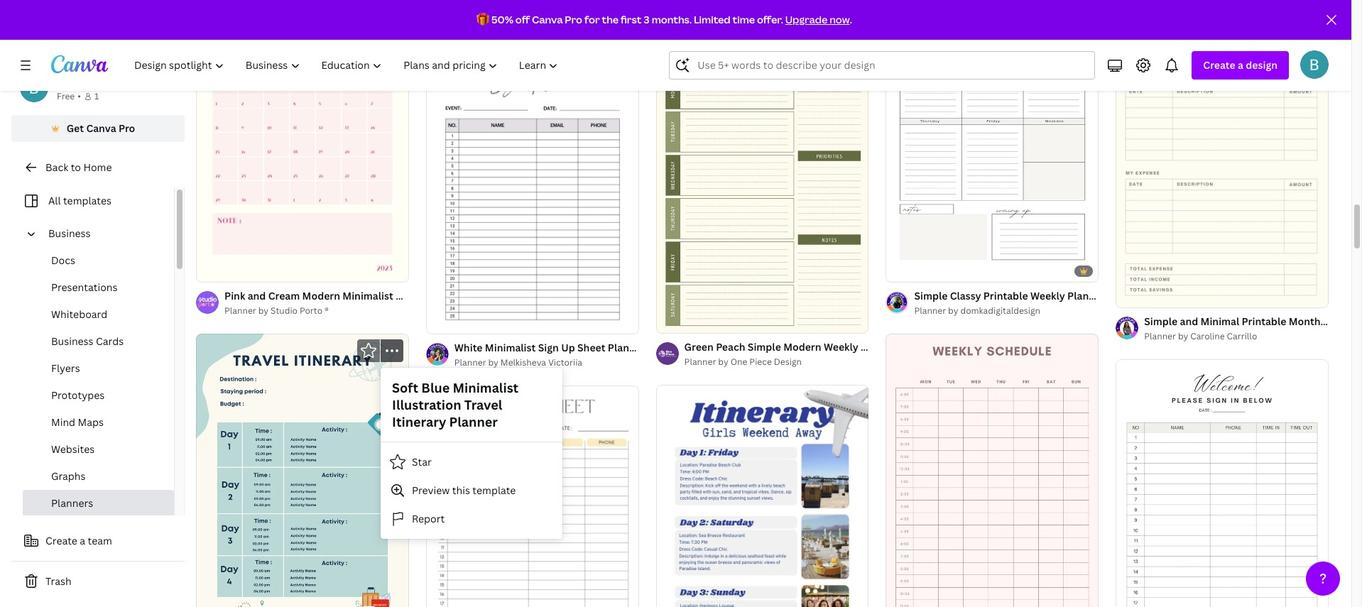 Task type: describe. For each thing, give the bounding box(es) containing it.
studio
[[271, 304, 298, 316]]

simple classy printable weekly planner planner by domkadigitaldesign
[[914, 289, 1105, 317]]

websites link
[[23, 436, 174, 463]]

template
[[473, 484, 516, 497]]

pink and cream modern minimalist calendar 2023 planner image
[[196, 6, 409, 282]]

Search search field
[[698, 52, 1086, 79]]

design
[[1246, 58, 1278, 72]]

weekly inside simple classy printable weekly planner planner by domkadigitaldesign
[[1031, 289, 1065, 302]]

white minimalist sign up sheet planner image
[[426, 58, 639, 334]]

business for business
[[48, 227, 91, 240]]

one
[[731, 356, 747, 368]]

travel
[[464, 396, 502, 413]]

the
[[602, 13, 619, 26]]

whiteboard link
[[23, 301, 174, 328]]

simple and minimal printable monthly budge planner by caroline carrillo
[[1144, 315, 1362, 342]]

melkisheva
[[501, 356, 546, 368]]

upgrade
[[785, 13, 828, 26]]

weekly inside green peach simple modern weekly planner planner by one piece design
[[824, 340, 859, 354]]

presentations link
[[23, 274, 174, 301]]

cream
[[268, 289, 300, 302]]

modern for weekly
[[784, 340, 821, 354]]

now
[[830, 13, 850, 26]]

pro inside button
[[119, 121, 135, 135]]

caroline
[[1191, 330, 1225, 342]]

flyers
[[51, 362, 80, 375]]

budge
[[1332, 315, 1362, 328]]

team
[[88, 534, 112, 548]]

3
[[644, 13, 650, 26]]

itinerary
[[392, 413, 446, 430]]

minimalist journal notes pages planner link
[[454, 13, 646, 28]]

pink
[[224, 289, 245, 302]]

create a team
[[45, 534, 112, 548]]

brad klo image
[[1300, 50, 1329, 79]]

simple inside green peach simple modern weekly planner planner by one piece design
[[748, 340, 781, 354]]

offer.
[[757, 13, 783, 26]]

planner inside soft blue minimalist illustration travel itinerary planner
[[449, 413, 498, 430]]

get
[[67, 121, 84, 135]]

simple classy printable weekly planner image
[[886, 0, 1099, 282]]

white minimalist daily sign in sheet planner image
[[1116, 359, 1329, 607]]

preview this template link
[[381, 477, 563, 505]]

🎁 50% off canva pro for the first 3 months. limited time offer. upgrade now .
[[477, 13, 852, 26]]

design
[[774, 356, 802, 368]]

pink and cream modern minimalist calendar 2023 planner planner by studio porto ®
[[224, 289, 506, 316]]

minimal weekly schedule planner image
[[886, 334, 1099, 607]]

printable inside simple classy printable weekly planner planner by domkadigitaldesign
[[984, 289, 1028, 302]]

business for business cards
[[51, 335, 93, 348]]

white minimalist sign up sheet planner link
[[454, 340, 645, 356]]

business cards
[[51, 335, 124, 348]]

report button
[[381, 505, 563, 533]]

home
[[83, 161, 112, 174]]

1 horizontal spatial pro
[[565, 13, 582, 26]]

monthly
[[1289, 315, 1330, 328]]

back
[[45, 161, 68, 174]]

green peach simple modern weekly planner planner by one piece design
[[684, 340, 898, 368]]

12
[[222, 265, 230, 276]]

planner by melkisheva victoriia link
[[454, 356, 639, 370]]

debnath
[[522, 29, 558, 41]]

maps
[[78, 416, 104, 429]]

planner by studio porto ® link
[[224, 304, 409, 318]]

back to home link
[[11, 153, 185, 182]]

planner by amit debnath link
[[454, 28, 639, 42]]

ahsanjayacorp
[[731, 3, 793, 15]]

all templates link
[[20, 188, 165, 214]]

get canva pro button
[[11, 115, 185, 142]]

limited
[[694, 13, 731, 26]]

and for simple
[[1180, 315, 1198, 328]]

minimalist inside white minimalist sign up sheet planner planner by melkisheva victoriia
[[485, 341, 536, 354]]

modern for minimalist
[[302, 289, 340, 302]]

preview this template
[[412, 484, 516, 497]]

1 of 12 link
[[196, 6, 409, 282]]

planner by domkadigitaldesign link
[[914, 304, 1099, 318]]

•
[[78, 90, 81, 102]]

websites
[[51, 442, 95, 456]]

free
[[57, 90, 75, 102]]

1 of 12
[[206, 265, 230, 276]]

star button
[[381, 448, 563, 477]]

off
[[515, 13, 530, 26]]

this
[[452, 484, 470, 497]]

star
[[412, 455, 432, 469]]

trash
[[45, 575, 71, 588]]

simple and minimal printable monthly budget planner image
[[1116, 32, 1329, 307]]

planner by ahsanjayacorp
[[684, 3, 793, 15]]

cards
[[96, 335, 124, 348]]

sheet
[[577, 341, 606, 354]]

time
[[733, 13, 755, 26]]

simple for simple and minimal printable monthly budge
[[1144, 315, 1178, 328]]

classy
[[950, 289, 981, 302]]

journal
[[508, 13, 545, 27]]

report
[[412, 512, 445, 525]]

porto
[[300, 304, 323, 316]]



Task type: vqa. For each thing, say whether or not it's contained in the screenshot.
simple,
no



Task type: locate. For each thing, give the bounding box(es) containing it.
notes
[[547, 13, 576, 27]]

back to home
[[45, 161, 112, 174]]

white
[[454, 341, 483, 354]]

simple inside simple and minimal printable monthly budge planner by caroline carrillo
[[1144, 315, 1178, 328]]

all templates
[[48, 194, 111, 207]]

by inside simple classy printable weekly planner planner by domkadigitaldesign
[[948, 304, 959, 317]]

simple left the minimal
[[1144, 315, 1178, 328]]

create left design
[[1203, 58, 1236, 72]]

2 vertical spatial simple
[[748, 340, 781, 354]]

simple
[[914, 289, 948, 302], [1144, 315, 1178, 328], [748, 340, 781, 354]]

printable up carrillo
[[1242, 315, 1286, 328]]

planner by ahsanjayacorp link
[[684, 2, 868, 16]]

white and pink minimalist sign sign up sheet planner image
[[426, 385, 639, 607]]

modern
[[302, 289, 340, 302], [784, 340, 821, 354]]

1 horizontal spatial canva
[[532, 13, 563, 26]]

flyers link
[[23, 355, 174, 382]]

1 vertical spatial a
[[80, 534, 85, 548]]

soft
[[392, 379, 418, 396]]

1 vertical spatial create
[[45, 534, 77, 548]]

minimalist inside pink and cream modern minimalist calendar 2023 planner planner by studio porto ®
[[343, 289, 393, 302]]

minimalist down 'white'
[[453, 379, 519, 396]]

mind maps link
[[23, 409, 174, 436]]

prototypes link
[[23, 382, 174, 409]]

create for create a design
[[1203, 58, 1236, 72]]

simple and minimal printable monthly budge link
[[1144, 314, 1362, 329]]

business cards link
[[23, 328, 174, 355]]

0 vertical spatial a
[[1238, 58, 1244, 72]]

canva up planner by amit debnath link
[[532, 13, 563, 26]]

0 horizontal spatial a
[[80, 534, 85, 548]]

1 for 1 of 12
[[206, 265, 210, 276]]

minimalist inside minimalist journal notes pages planner planner by amit debnath
[[454, 13, 505, 27]]

1 horizontal spatial create
[[1203, 58, 1236, 72]]

canva inside button
[[86, 121, 116, 135]]

a
[[1238, 58, 1244, 72], [80, 534, 85, 548]]

modern inside pink and cream modern minimalist calendar 2023 planner planner by studio porto ®
[[302, 289, 340, 302]]

1 vertical spatial printable
[[1242, 315, 1286, 328]]

create inside button
[[45, 534, 77, 548]]

to
[[71, 161, 81, 174]]

simple left classy
[[914, 289, 948, 302]]

peach
[[716, 340, 745, 354]]

by inside pink and cream modern minimalist calendar 2023 planner planner by studio porto ®
[[258, 304, 269, 316]]

get canva pro
[[67, 121, 135, 135]]

upgrade now button
[[785, 13, 850, 26]]

0 vertical spatial canva
[[532, 13, 563, 26]]

create a design button
[[1192, 51, 1289, 80]]

prototypes
[[51, 389, 105, 402]]

blue
[[421, 379, 450, 396]]

0 vertical spatial printable
[[984, 289, 1028, 302]]

docs link
[[23, 247, 174, 274]]

by down classy
[[948, 304, 959, 317]]

a left team
[[80, 534, 85, 548]]

up
[[561, 341, 575, 354]]

top level navigation element
[[125, 51, 571, 80]]

0 vertical spatial weekly
[[1031, 289, 1065, 302]]

minimalist up melkisheva
[[485, 341, 536, 354]]

create inside dropdown button
[[1203, 58, 1236, 72]]

a for team
[[80, 534, 85, 548]]

minimalist inside soft blue minimalist illustration travel itinerary planner
[[453, 379, 519, 396]]

by left "caroline"
[[1178, 330, 1188, 342]]

a for design
[[1238, 58, 1244, 72]]

by inside minimalist journal notes pages planner planner by amit debnath
[[488, 29, 499, 41]]

whiteboard
[[51, 308, 107, 321]]

mind maps
[[51, 416, 104, 429]]

1 vertical spatial modern
[[784, 340, 821, 354]]

graphs
[[51, 469, 86, 483]]

sign
[[538, 341, 559, 354]]

free •
[[57, 90, 81, 102]]

0 vertical spatial create
[[1203, 58, 1236, 72]]

all
[[48, 194, 61, 207]]

by left one
[[718, 356, 729, 368]]

printable inside simple and minimal printable monthly budge planner by caroline carrillo
[[1242, 315, 1286, 328]]

simple classy printable weekly planner link
[[914, 288, 1105, 304]]

blue travel weekend destination bachelorette planner itinerary image
[[656, 385, 869, 607]]

1 vertical spatial canva
[[86, 121, 116, 135]]

create a team button
[[11, 527, 185, 555]]

carrillo
[[1227, 330, 1257, 342]]

1 horizontal spatial a
[[1238, 58, 1244, 72]]

planner by caroline carrillo link
[[1144, 329, 1329, 344]]

first
[[621, 13, 642, 26]]

1 horizontal spatial modern
[[784, 340, 821, 354]]

by
[[718, 3, 729, 15], [488, 29, 499, 41], [258, 304, 269, 316], [948, 304, 959, 317], [1178, 330, 1188, 342], [718, 356, 729, 368], [488, 356, 499, 368]]

a left design
[[1238, 58, 1244, 72]]

canva right get at the top of the page
[[86, 121, 116, 135]]

1 vertical spatial 1
[[206, 265, 210, 276]]

0 horizontal spatial 1
[[94, 90, 99, 102]]

0 horizontal spatial and
[[248, 289, 266, 302]]

business link
[[43, 220, 165, 247]]

pro up back to home link
[[119, 121, 135, 135]]

None search field
[[669, 51, 1095, 80]]

planner inside simple and minimal printable monthly budge planner by caroline carrillo
[[1144, 330, 1176, 342]]

1 vertical spatial pro
[[119, 121, 135, 135]]

minimalist
[[454, 13, 505, 27], [343, 289, 393, 302], [485, 341, 536, 354], [453, 379, 519, 396]]

0 horizontal spatial modern
[[302, 289, 340, 302]]

2 horizontal spatial simple
[[1144, 315, 1178, 328]]

green peach simple modern weekly planner link
[[684, 339, 898, 355]]

by left amit
[[488, 29, 499, 41]]

0 vertical spatial simple
[[914, 289, 948, 302]]

modern up ®
[[302, 289, 340, 302]]

simple for simple classy printable weekly planner
[[914, 289, 948, 302]]

®
[[325, 304, 329, 316]]

1 horizontal spatial and
[[1180, 315, 1198, 328]]

1 horizontal spatial simple
[[914, 289, 948, 302]]

0 vertical spatial business
[[48, 227, 91, 240]]

1 vertical spatial weekly
[[824, 340, 859, 354]]

0 horizontal spatial create
[[45, 534, 77, 548]]

and for pink
[[248, 289, 266, 302]]

weekly
[[1031, 289, 1065, 302], [824, 340, 859, 354]]

by left studio
[[258, 304, 269, 316]]

canva
[[532, 13, 563, 26], [86, 121, 116, 135]]

pro left "for"
[[565, 13, 582, 26]]

by inside planner by ahsanjayacorp link
[[718, 3, 729, 15]]

and inside pink and cream modern minimalist calendar 2023 planner planner by studio porto ®
[[248, 289, 266, 302]]

templates
[[63, 194, 111, 207]]

by left time
[[718, 3, 729, 15]]

0 vertical spatial 1
[[94, 90, 99, 102]]

0 vertical spatial and
[[248, 289, 266, 302]]

0 horizontal spatial canva
[[86, 121, 116, 135]]

1
[[94, 90, 99, 102], [206, 265, 210, 276]]

green peach simple modern weekly planner image
[[656, 32, 869, 333]]

by inside white minimalist sign up sheet planner planner by melkisheva victoriia
[[488, 356, 499, 368]]

1 vertical spatial simple
[[1144, 315, 1178, 328]]

and up "caroline"
[[1180, 315, 1198, 328]]

weekly up planner by domkadigitaldesign link
[[1031, 289, 1065, 302]]

0 vertical spatial modern
[[302, 289, 340, 302]]

by left melkisheva
[[488, 356, 499, 368]]

0 horizontal spatial weekly
[[824, 340, 859, 354]]

0 horizontal spatial printable
[[984, 289, 1028, 302]]

by inside green peach simple modern weekly planner planner by one piece design
[[718, 356, 729, 368]]

amit
[[501, 29, 520, 41]]

create for create a team
[[45, 534, 77, 548]]

personal
[[57, 75, 99, 88]]

and right the pink
[[248, 289, 266, 302]]

minimalist journal notes pages planner planner by amit debnath
[[454, 13, 646, 41]]

calendar
[[396, 289, 440, 302]]

0 horizontal spatial simple
[[748, 340, 781, 354]]

0 vertical spatial pro
[[565, 13, 582, 26]]

printable up planner by domkadigitaldesign link
[[984, 289, 1028, 302]]

white minimalist sign up sheet planner planner by melkisheva victoriia
[[454, 341, 645, 368]]

a inside button
[[80, 534, 85, 548]]

a inside dropdown button
[[1238, 58, 1244, 72]]

1 horizontal spatial 1
[[206, 265, 210, 276]]

1 right the •
[[94, 90, 99, 102]]

1 horizontal spatial printable
[[1242, 315, 1286, 328]]

planners
[[51, 496, 93, 510]]

modern up design on the bottom of the page
[[784, 340, 821, 354]]

business up the flyers at the bottom of page
[[51, 335, 93, 348]]

simple up piece
[[748, 340, 781, 354]]

presentations
[[51, 281, 118, 294]]

soft blue minimalist illustration travel itinerary planner image
[[196, 334, 409, 607]]

printable
[[984, 289, 1028, 302], [1242, 315, 1286, 328]]

planner by one piece design link
[[684, 355, 869, 369]]

soft blue minimalist illustration travel itinerary planner
[[392, 379, 519, 430]]

1 vertical spatial and
[[1180, 315, 1198, 328]]

minimalist left calendar
[[343, 289, 393, 302]]

pink and cream modern minimalist calendar 2023 planner link
[[224, 288, 506, 304]]

simple inside simple classy printable weekly planner planner by domkadigitaldesign
[[914, 289, 948, 302]]

1 vertical spatial business
[[51, 335, 93, 348]]

2023
[[442, 289, 466, 302]]

.
[[850, 13, 852, 26]]

months.
[[652, 13, 692, 26]]

weekly up planner by one piece design link
[[824, 340, 859, 354]]

mind
[[51, 416, 75, 429]]

1 horizontal spatial weekly
[[1031, 289, 1065, 302]]

by inside simple and minimal printable monthly budge planner by caroline carrillo
[[1178, 330, 1188, 342]]

modern inside green peach simple modern weekly planner planner by one piece design
[[784, 340, 821, 354]]

trash link
[[11, 567, 185, 596]]

0 horizontal spatial pro
[[119, 121, 135, 135]]

and inside simple and minimal printable monthly budge planner by caroline carrillo
[[1180, 315, 1198, 328]]

1 left of
[[206, 265, 210, 276]]

1 for 1
[[94, 90, 99, 102]]

graphs link
[[23, 463, 174, 490]]

planner
[[684, 3, 716, 15], [609, 13, 646, 27], [454, 29, 486, 41], [468, 289, 506, 302], [1068, 289, 1105, 302], [224, 304, 256, 316], [914, 304, 946, 317], [1144, 330, 1176, 342], [861, 340, 898, 354], [608, 341, 645, 354], [684, 356, 716, 368], [454, 356, 486, 368], [449, 413, 498, 430]]

minimalist up amit
[[454, 13, 505, 27]]

business up docs
[[48, 227, 91, 240]]

50%
[[491, 13, 513, 26]]

minimal
[[1201, 315, 1240, 328]]

🎁
[[477, 13, 489, 26]]

and
[[248, 289, 266, 302], [1180, 315, 1198, 328]]

create a design
[[1203, 58, 1278, 72]]

green
[[684, 340, 714, 354]]

create left team
[[45, 534, 77, 548]]



